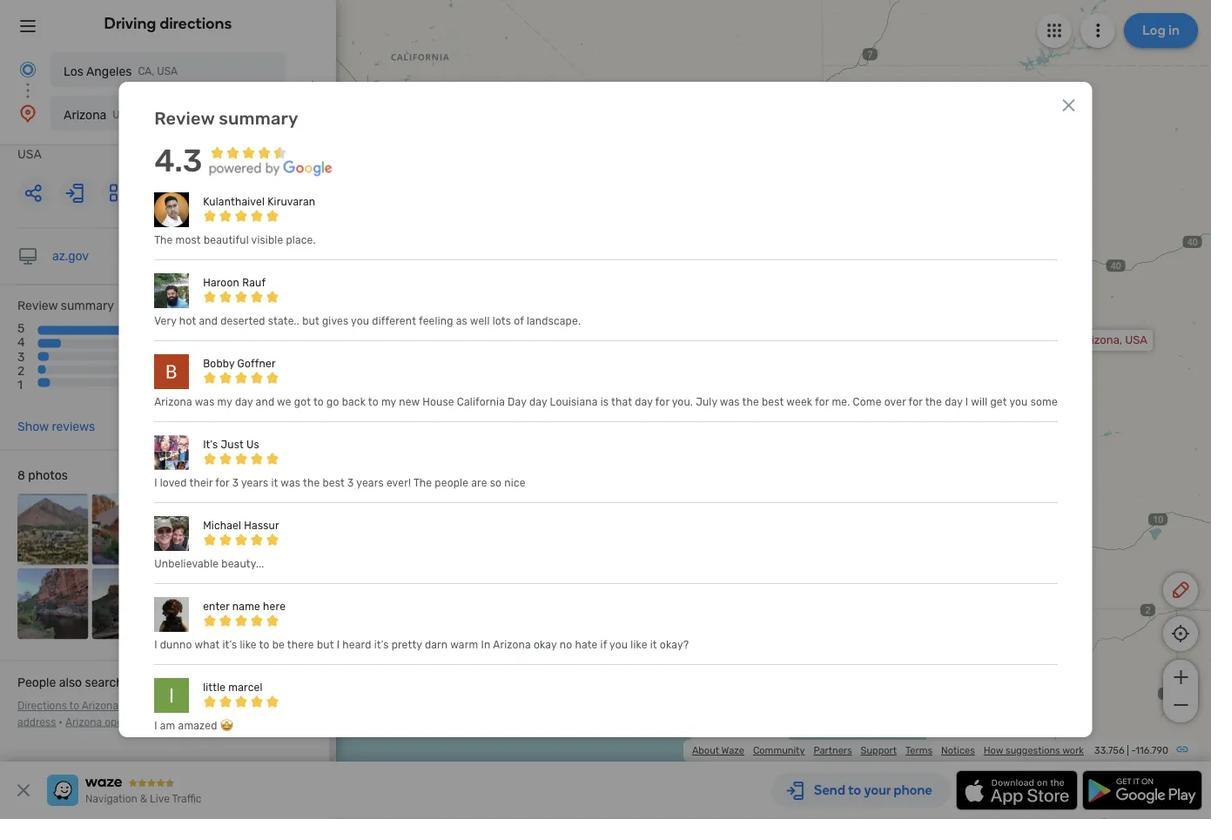 Task type: locate. For each thing, give the bounding box(es) containing it.
dunno
[[160, 639, 192, 651]]

3 right their
[[232, 477, 238, 489]]

search
[[85, 676, 123, 691]]

like right if
[[630, 639, 647, 651]]

work
[[1063, 745, 1084, 757]]

0 vertical spatial and
[[198, 315, 217, 327]]

usa down los angeles ca, usa
[[113, 109, 133, 121]]

review
[[154, 108, 214, 129], [17, 299, 58, 313]]

michael
[[203, 520, 241, 532]]

unbelievable
[[154, 558, 218, 570]]

ever!
[[386, 477, 411, 489]]

about
[[692, 745, 719, 757]]

3 inside the 5 4 3 2 1
[[17, 350, 25, 364]]

0 vertical spatial x image
[[1058, 95, 1079, 116]]

day down bobby goffner
[[235, 396, 253, 408]]

people
[[434, 477, 468, 489]]

community link
[[753, 745, 805, 757]]

116.790
[[1136, 745, 1169, 757]]

kulanthaivel kiruvaran
[[203, 196, 315, 208]]

you right get
[[1009, 396, 1028, 408]]

kulanthaivel
[[203, 196, 264, 208]]

there
[[287, 639, 314, 651]]

0 vertical spatial review
[[154, 108, 214, 129]]

arizona for arizona usa
[[64, 108, 107, 122]]

hassur
[[244, 520, 279, 532]]

their
[[189, 477, 212, 489]]

x image
[[1058, 95, 1079, 116], [13, 780, 34, 801]]

review up 5
[[17, 299, 58, 313]]

bobby goffner
[[203, 358, 275, 370]]

was
[[194, 396, 214, 408], [720, 396, 739, 408], [280, 477, 300, 489]]

2
[[17, 364, 25, 378]]

the right july
[[742, 396, 759, 408]]

some
[[1030, 396, 1058, 408]]

but left gives
[[302, 315, 319, 327]]

3 down 5
[[17, 350, 25, 364]]

0 vertical spatial best
[[761, 396, 784, 408]]

0 horizontal spatial the
[[154, 234, 172, 246]]

1 vertical spatial you
[[1009, 396, 1028, 408]]

for
[[655, 396, 669, 408], [815, 396, 829, 408], [908, 396, 922, 408], [215, 477, 229, 489], [126, 676, 142, 691]]

years down us
[[241, 477, 268, 489]]

summary up "kulanthaivel kiruvaran"
[[218, 108, 298, 129]]

it up hassur
[[271, 477, 278, 489]]

back
[[342, 396, 365, 408]]

1 it's from the left
[[222, 639, 237, 651]]

but right there
[[316, 639, 334, 651]]

0 horizontal spatial my
[[217, 396, 232, 408]]

4.3
[[154, 142, 202, 179], [223, 312, 298, 370]]

1 horizontal spatial best
[[761, 396, 784, 408]]

for left you.
[[655, 396, 669, 408]]

1 horizontal spatial you
[[609, 639, 628, 651]]

1 vertical spatial best
[[322, 477, 344, 489]]

i left will in the top right of the page
[[965, 396, 968, 408]]

years left ever!
[[356, 477, 383, 489]]

review summary up kulanthaivel
[[154, 108, 298, 129]]

feeling
[[418, 315, 453, 327]]

0 horizontal spatial review
[[17, 299, 58, 313]]

new
[[399, 396, 419, 408]]

0 vertical spatial review summary
[[154, 108, 298, 129]]

so
[[490, 477, 501, 489]]

and left we
[[255, 396, 274, 408]]

0 horizontal spatial and
[[198, 315, 217, 327]]

day left will in the top right of the page
[[945, 396, 962, 408]]

1
[[17, 378, 23, 392]]

is
[[600, 396, 608, 408]]

1 vertical spatial 4.3
[[223, 312, 298, 370]]

3 left ever!
[[347, 477, 354, 489]]

1 vertical spatial x image
[[13, 780, 34, 801]]

place.
[[286, 234, 315, 246]]

🤩
[[220, 720, 230, 732]]

was right july
[[720, 396, 739, 408]]

best
[[761, 396, 784, 408], [322, 477, 344, 489]]

waze
[[722, 745, 745, 757]]

best left ever!
[[322, 477, 344, 489]]

directions right driving
[[160, 14, 232, 33]]

review down ca,
[[154, 108, 214, 129]]

zoom out image
[[1170, 695, 1192, 716]]

you right if
[[609, 639, 628, 651]]

1 horizontal spatial years
[[356, 477, 383, 489]]

was down the bobby
[[194, 396, 214, 408]]

1 horizontal spatial the
[[413, 477, 432, 489]]

like left be
[[239, 639, 256, 651]]

pencil image
[[1170, 580, 1191, 601]]

be
[[272, 639, 284, 651]]

the left most
[[154, 234, 172, 246]]

0 horizontal spatial it's
[[222, 639, 237, 651]]

my left new
[[381, 396, 396, 408]]

review summary down 'az.gov' in the top left of the page
[[17, 299, 114, 313]]

az.gov link
[[52, 249, 89, 264]]

0 horizontal spatial it
[[271, 477, 278, 489]]

location image
[[17, 103, 38, 124]]

reviews
[[52, 420, 95, 435]]

i loved their for 3 years it was the best 3 years ever! the people are so nice
[[154, 477, 525, 489]]

notices
[[941, 745, 975, 757]]

arizona driving directions link
[[128, 701, 252, 713]]

the right ever!
[[413, 477, 432, 489]]

directions to arizona link
[[17, 701, 118, 713]]

arizona opening hours link
[[65, 717, 175, 729]]

2 vertical spatial you
[[609, 639, 628, 651]]

opening
[[105, 717, 144, 729]]

the up image 4 of arizona, [missing %{city} value] on the left bottom of the page
[[303, 477, 319, 489]]

usa inside arizona usa
[[113, 109, 133, 121]]

my down the bobby
[[217, 396, 232, 408]]

1 horizontal spatial review
[[154, 108, 214, 129]]

for left me.
[[815, 396, 829, 408]]

it's right what
[[222, 639, 237, 651]]

the right over
[[925, 396, 942, 408]]

and right hot
[[198, 315, 217, 327]]

directions down little marcel
[[203, 701, 252, 713]]

1 vertical spatial and
[[255, 396, 274, 408]]

come
[[853, 396, 881, 408]]

review summary
[[154, 108, 298, 129], [17, 299, 114, 313]]

1 horizontal spatial review summary
[[154, 108, 298, 129]]

best left week
[[761, 396, 784, 408]]

0 horizontal spatial like
[[239, 639, 256, 651]]

day
[[235, 396, 253, 408], [529, 396, 547, 408], [635, 396, 652, 408], [945, 396, 962, 408]]

0 horizontal spatial x image
[[13, 780, 34, 801]]

like
[[239, 639, 256, 651], [630, 639, 647, 651]]

live
[[150, 793, 170, 806]]

i left dunno
[[154, 639, 157, 651]]

arizona address
[[17, 701, 298, 729]]

0 vertical spatial 4.3
[[154, 142, 202, 179]]

1 vertical spatial summary
[[61, 299, 114, 313]]

it's
[[222, 639, 237, 651], [374, 639, 388, 651]]

partners
[[814, 745, 852, 757]]

get
[[990, 396, 1007, 408]]

4 day from the left
[[945, 396, 962, 408]]

support
[[861, 745, 897, 757]]

image 5 of arizona, [missing %{city} value] image
[[17, 569, 88, 640]]

0 vertical spatial it
[[271, 477, 278, 489]]

okay?
[[660, 639, 689, 651]]

week
[[786, 396, 812, 408]]

are
[[471, 477, 487, 489]]

1 horizontal spatial it
[[650, 639, 657, 651]]

i left am
[[154, 720, 157, 732]]

haroon
[[203, 277, 239, 289]]

am
[[160, 720, 175, 732]]

community
[[753, 745, 805, 757]]

it's just us
[[203, 439, 259, 451]]

and
[[198, 315, 217, 327], [255, 396, 274, 408]]

to
[[313, 396, 323, 408], [368, 396, 378, 408], [259, 639, 269, 651], [69, 701, 79, 713]]

1 vertical spatial it
[[650, 639, 657, 651]]

0 horizontal spatial years
[[241, 477, 268, 489]]

arizona inside arizona address
[[261, 701, 298, 713]]

1 horizontal spatial x image
[[1058, 95, 1079, 116]]

traffic
[[172, 793, 202, 806]]

arizona,
[[1080, 334, 1123, 347]]

driving
[[104, 14, 156, 33]]

it's right heard
[[374, 639, 388, 651]]

2 it's from the left
[[374, 639, 388, 651]]

1 horizontal spatial like
[[630, 639, 647, 651]]

1 day from the left
[[235, 396, 253, 408]]

0 vertical spatial summary
[[218, 108, 298, 129]]

address
[[17, 717, 56, 729]]

beauty...
[[221, 558, 264, 570]]

notices link
[[941, 745, 975, 757]]

image 3 of arizona, [missing %{city} value] image
[[166, 495, 237, 566]]

2 day from the left
[[529, 396, 547, 408]]

usa right ca,
[[157, 65, 178, 78]]

summary down 'az.gov' in the top left of the page
[[61, 299, 114, 313]]

different
[[372, 315, 416, 327]]

of
[[514, 315, 524, 327]]

name
[[232, 601, 260, 613]]

day right "day"
[[529, 396, 547, 408]]

0 vertical spatial you
[[351, 315, 369, 327]]

i for i dunno what it's like to be there but i heard it's pretty darn warm in arizona okay no hate if you like it okay?
[[154, 639, 157, 651]]

1 horizontal spatial it's
[[374, 639, 388, 651]]

image 8 of arizona, [missing %{city} value] image
[[241, 569, 312, 640]]

i left heard
[[336, 639, 339, 651]]

0 horizontal spatial review summary
[[17, 299, 114, 313]]

you right gives
[[351, 315, 369, 327]]

nice
[[504, 477, 525, 489]]

arizona for arizona opening hours
[[65, 717, 102, 729]]

0 horizontal spatial 3
[[17, 350, 25, 364]]

to right back
[[368, 396, 378, 408]]

was up image 4 of arizona, [missing %{city} value] on the left bottom of the page
[[280, 477, 300, 489]]

enter name here
[[203, 601, 285, 613]]

i for i loved their for 3 years it was the best 3 years ever! the people are so nice
[[154, 477, 157, 489]]

computer image
[[17, 246, 38, 267]]

i left loved
[[154, 477, 157, 489]]

1 vertical spatial directions
[[203, 701, 252, 713]]

1 horizontal spatial my
[[381, 396, 396, 408]]

arizona for arizona address
[[261, 701, 298, 713]]

2 my from the left
[[381, 396, 396, 408]]

0 vertical spatial the
[[154, 234, 172, 246]]

it left 'okay?'
[[650, 639, 657, 651]]

0 horizontal spatial the
[[303, 477, 319, 489]]

day right that
[[635, 396, 652, 408]]

1 horizontal spatial 3
[[232, 477, 238, 489]]



Task type: vqa. For each thing, say whether or not it's contained in the screenshot.
/
no



Task type: describe. For each thing, give the bounding box(es) containing it.
pretty
[[391, 639, 422, 651]]

-
[[1132, 745, 1136, 757]]

image 7 of arizona, [missing %{city} value] image
[[166, 569, 237, 640]]

los
[[64, 64, 84, 78]]

angeles
[[86, 64, 132, 78]]

heard
[[342, 639, 371, 651]]

to down 'also'
[[69, 701, 79, 713]]

loved
[[160, 477, 186, 489]]

image 1 of arizona, [missing %{city} value] image
[[17, 495, 88, 566]]

usa inside los angeles ca, usa
[[157, 65, 178, 78]]

1 vertical spatial review summary
[[17, 299, 114, 313]]

1 horizontal spatial the
[[742, 396, 759, 408]]

about waze link
[[692, 745, 745, 757]]

warm
[[450, 639, 478, 651]]

1 horizontal spatial was
[[280, 477, 300, 489]]

1 vertical spatial review
[[17, 299, 58, 313]]

0 horizontal spatial you
[[351, 315, 369, 327]]

terms
[[906, 745, 933, 757]]

0 horizontal spatial 4.3
[[154, 142, 202, 179]]

directions
[[17, 701, 67, 713]]

very
[[154, 315, 176, 327]]

1 horizontal spatial summary
[[218, 108, 298, 129]]

2 horizontal spatial the
[[925, 396, 942, 408]]

show
[[17, 420, 49, 435]]

zoom in image
[[1170, 667, 1192, 688]]

to left be
[[259, 639, 269, 651]]

day
[[507, 396, 526, 408]]

as
[[456, 315, 467, 327]]

unbelievable beauty...
[[154, 558, 264, 570]]

2 horizontal spatial was
[[720, 396, 739, 408]]

8 photos
[[17, 469, 68, 483]]

1 like from the left
[[239, 639, 256, 651]]

arizona address link
[[17, 701, 298, 729]]

most
[[175, 234, 201, 246]]

hate
[[575, 639, 597, 651]]

little
[[203, 682, 225, 694]]

no
[[559, 639, 572, 651]]

arizona usa
[[64, 108, 133, 122]]

image 4 of arizona, [missing %{city} value] image
[[241, 495, 312, 566]]

az.gov
[[52, 249, 89, 264]]

image 6 of arizona, [missing %{city} value] image
[[92, 569, 163, 640]]

michael hassur
[[203, 520, 279, 532]]

state..
[[268, 315, 299, 327]]

link image
[[1176, 743, 1190, 757]]

me.
[[832, 396, 850, 408]]

usa right arizona,
[[1125, 334, 1148, 347]]

people
[[17, 676, 56, 691]]

show reviews
[[17, 420, 95, 435]]

2 horizontal spatial 3
[[347, 477, 354, 489]]

0 horizontal spatial was
[[194, 396, 214, 408]]

darn
[[424, 639, 447, 651]]

goffner
[[237, 358, 275, 370]]

you.
[[672, 396, 693, 408]]

hours
[[147, 717, 175, 729]]

go
[[326, 396, 339, 408]]

33.756 | -116.790
[[1095, 745, 1169, 757]]

for right over
[[908, 396, 922, 408]]

to left go
[[313, 396, 323, 408]]

i am amazed 🤩
[[154, 720, 230, 732]]

us
[[246, 439, 259, 451]]

arizona driving directions
[[128, 701, 252, 713]]

the most beautiful visible place.
[[154, 234, 315, 246]]

2 like from the left
[[630, 639, 647, 651]]

arizona, usa
[[1080, 334, 1148, 347]]

1 vertical spatial the
[[413, 477, 432, 489]]

ca,
[[138, 65, 154, 78]]

3 day from the left
[[635, 396, 652, 408]]

in
[[481, 639, 490, 651]]

current location image
[[17, 59, 38, 80]]

visible
[[251, 234, 283, 246]]

hot
[[179, 315, 196, 327]]

5 4 3 2 1
[[17, 322, 25, 392]]

driving
[[167, 701, 201, 713]]

about waze community partners support terms notices how suggestions work
[[692, 745, 1084, 757]]

rauf
[[242, 277, 265, 289]]

0 vertical spatial but
[[302, 315, 319, 327]]

also
[[59, 676, 82, 691]]

here
[[263, 601, 285, 613]]

usa down location image
[[17, 148, 42, 162]]

what
[[194, 639, 219, 651]]

enter
[[203, 601, 229, 613]]

california
[[457, 396, 505, 408]]

landscape.
[[526, 315, 581, 327]]

it's
[[203, 439, 218, 451]]

very hot and deserted state.. but gives you different  feeling as well  lots of landscape.
[[154, 315, 581, 327]]

&
[[140, 793, 147, 806]]

support link
[[861, 745, 897, 757]]

suggestions
[[1006, 745, 1060, 757]]

4
[[17, 336, 25, 350]]

arizona was my day and we got to go back to my new house california day day louisiana is that day for you. july was the best week for me. come over for the day i will get you some
[[154, 396, 1058, 408]]

beautiful
[[203, 234, 248, 246]]

8
[[17, 469, 25, 483]]

1 my from the left
[[217, 396, 232, 408]]

if
[[600, 639, 607, 651]]

marcel
[[228, 682, 262, 694]]

0 horizontal spatial best
[[322, 477, 344, 489]]

driving directions
[[104, 14, 232, 33]]

will
[[971, 396, 987, 408]]

2 horizontal spatial you
[[1009, 396, 1028, 408]]

how suggestions work link
[[984, 745, 1084, 757]]

arizona for arizona was my day and we got to go back to my new house california day day louisiana is that day for you. july was the best week for me. come over for the day i will get you some
[[154, 396, 192, 408]]

image 2 of arizona, [missing %{city} value] image
[[92, 495, 163, 566]]

1 vertical spatial but
[[316, 639, 334, 651]]

0 vertical spatial directions
[[160, 14, 232, 33]]

i for i am amazed 🤩
[[154, 720, 157, 732]]

directions to arizona
[[17, 701, 118, 713]]

july
[[696, 396, 717, 408]]

over
[[884, 396, 906, 408]]

for right search
[[126, 676, 142, 691]]

1 years from the left
[[241, 477, 268, 489]]

for right their
[[215, 477, 229, 489]]

navigation
[[85, 793, 137, 806]]

1 horizontal spatial 4.3
[[223, 312, 298, 370]]

arizona for arizona driving directions
[[128, 701, 164, 713]]

lots
[[492, 315, 511, 327]]

5
[[17, 322, 25, 336]]

house
[[422, 396, 454, 408]]

2 years from the left
[[356, 477, 383, 489]]

we
[[277, 396, 291, 408]]

1 horizontal spatial and
[[255, 396, 274, 408]]

louisiana
[[550, 396, 597, 408]]

0 horizontal spatial summary
[[61, 299, 114, 313]]

arizona opening hours
[[65, 717, 175, 729]]

haroon rauf
[[203, 277, 265, 289]]



